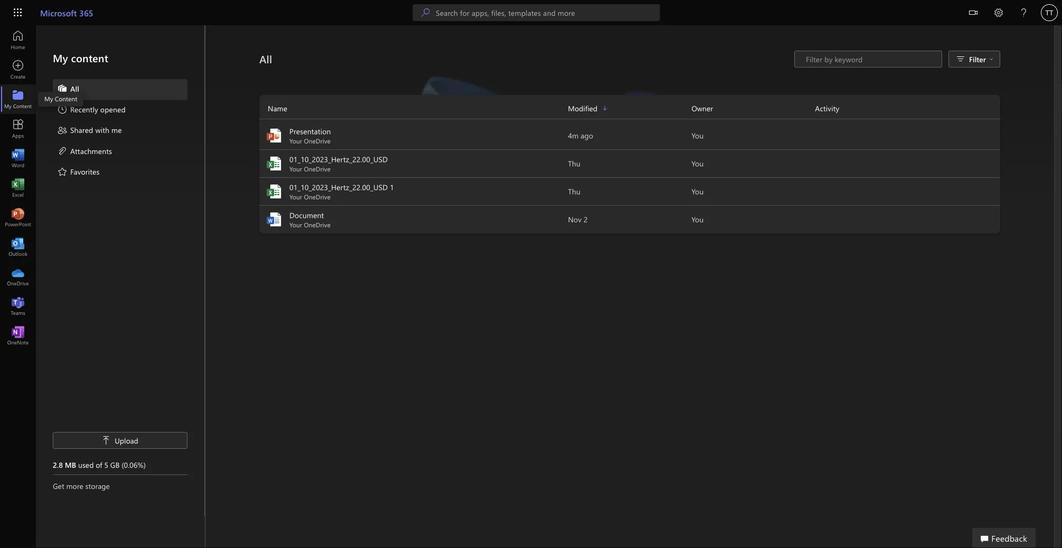 Task type: locate. For each thing, give the bounding box(es) containing it.
name presentation cell
[[259, 126, 568, 145]]

your inside document your onedrive
[[290, 221, 302, 229]]

0 horizontal spatial all
[[70, 84, 79, 94]]

my
[[53, 51, 68, 65], [44, 95, 53, 103]]

4m ago
[[568, 131, 594, 141]]

excel image down excel image
[[266, 183, 283, 200]]

teams image
[[13, 301, 23, 312]]

your inside '01_10_2023_hertz_22.00_usd your onedrive'
[[290, 165, 302, 173]]

0 horizontal spatial powerpoint image
[[13, 212, 23, 223]]

all up name
[[259, 52, 272, 66]]

excel image inside name 01_10_2023_hertz_22.00_usd 1 cell
[[266, 183, 283, 200]]

1 horizontal spatial excel image
[[266, 183, 283, 200]]

your up document
[[290, 193, 302, 201]]

onedrive
[[304, 137, 331, 145], [304, 165, 331, 173], [304, 193, 331, 201], [304, 221, 331, 229]]

01_10_2023_hertz_22.00_usd up 01_10_2023_hertz_22.00_usd 1 your onedrive
[[290, 155, 388, 164]]

your for presentation
[[290, 137, 302, 145]]


[[970, 8, 978, 17]]

1 vertical spatial thu
[[568, 187, 581, 197]]

favorites
[[70, 167, 100, 176]]

my inside tooltip
[[44, 95, 53, 103]]

1 horizontal spatial powerpoint image
[[266, 127, 283, 144]]

thu up "nov"
[[568, 187, 581, 197]]

1 horizontal spatial all
[[259, 52, 272, 66]]

onedrive down document
[[304, 221, 331, 229]]

your down presentation
[[290, 137, 302, 145]]

with
[[95, 125, 109, 135]]

menu inside my content left pane navigation navigation
[[53, 79, 188, 183]]

365
[[79, 7, 93, 18]]

me
[[111, 125, 122, 135]]

1 vertical spatial 01_10_2023_hertz_22.00_usd
[[290, 183, 388, 192]]

2 01_10_2023_hertz_22.00_usd from the top
[[290, 183, 388, 192]]

3 you from the top
[[692, 187, 704, 197]]

excel image down word icon
[[13, 183, 23, 193]]

2 onedrive from the top
[[304, 165, 331, 173]]

microsoft 365 banner
[[0, 0, 1063, 27]]

row
[[259, 103, 1001, 119]]

all up content
[[70, 84, 79, 94]]

name button
[[259, 103, 568, 115]]


[[990, 57, 994, 61]]

01_10_2023_hertz_22.00_usd down '01_10_2023_hertz_22.00_usd your onedrive'
[[290, 183, 388, 192]]

attachments element
[[57, 146, 112, 158]]

01_10_2023_hertz_22.00_usd inside 01_10_2023_hertz_22.00_usd 1 your onedrive
[[290, 183, 388, 192]]

3 onedrive from the top
[[304, 193, 331, 201]]

menu containing all
[[53, 79, 188, 183]]

my content image
[[13, 94, 23, 105]]

2 your from the top
[[290, 165, 302, 173]]

create image
[[13, 64, 23, 75]]

1 your from the top
[[290, 137, 302, 145]]

None search field
[[413, 4, 660, 21]]

powerpoint image
[[266, 127, 283, 144], [13, 212, 23, 223]]

0 vertical spatial 01_10_2023_hertz_22.00_usd
[[290, 155, 388, 164]]

you for document
[[692, 215, 704, 225]]

1 you from the top
[[692, 131, 704, 141]]

document your onedrive
[[290, 211, 331, 229]]

navigation
[[0, 25, 36, 351]]

01_10_2023_hertz_22.00_usd inside cell
[[290, 155, 388, 164]]

1 onedrive from the top
[[304, 137, 331, 145]]

01_10_2023_hertz_22.00_usd for 1
[[290, 183, 388, 192]]

storage
[[85, 482, 110, 491]]

your inside presentation your onedrive
[[290, 137, 302, 145]]

activity, column 4 of 4 column header
[[815, 103, 1001, 115]]

name 01_10_2023_hertz_22.00_usd 1 cell
[[259, 182, 568, 201]]

my for my content
[[44, 95, 53, 103]]

thu down 4m
[[568, 159, 581, 169]]

0 vertical spatial my
[[53, 51, 68, 65]]

activity
[[815, 104, 840, 113]]

4 onedrive from the top
[[304, 221, 331, 229]]

your right excel image
[[290, 165, 302, 173]]

1 thu from the top
[[568, 159, 581, 169]]

0 vertical spatial thu
[[568, 159, 581, 169]]

you
[[692, 131, 704, 141], [692, 159, 704, 169], [692, 187, 704, 197], [692, 215, 704, 225]]

0 horizontal spatial excel image
[[13, 183, 23, 193]]

all inside "menu"
[[70, 84, 79, 94]]

tt button
[[1037, 0, 1063, 25]]

filter
[[970, 54, 986, 64]]

recently opened element
[[57, 104, 126, 117]]

onedrive for presentation
[[304, 137, 331, 145]]

name document cell
[[259, 210, 568, 229]]

home image
[[13, 35, 23, 45]]

onedrive inside document your onedrive
[[304, 221, 331, 229]]

onedrive down presentation
[[304, 137, 331, 145]]

thu
[[568, 159, 581, 169], [568, 187, 581, 197]]

onedrive up 01_10_2023_hertz_22.00_usd 1 your onedrive
[[304, 165, 331, 173]]

4 you from the top
[[692, 215, 704, 225]]

your down document
[[290, 221, 302, 229]]

mb
[[65, 460, 76, 470]]

onedrive up document
[[304, 193, 331, 201]]

onedrive inside '01_10_2023_hertz_22.00_usd your onedrive'
[[304, 165, 331, 173]]

4 your from the top
[[290, 221, 302, 229]]

onedrive for 01_10_2023_hertz_22.00_usd
[[304, 165, 331, 173]]

favorites element
[[57, 166, 100, 179]]

thu for 01_10_2023_hertz_22.00_usd
[[568, 159, 581, 169]]

01_10_2023_hertz_22.00_usd
[[290, 155, 388, 164], [290, 183, 388, 192]]

2 you from the top
[[692, 159, 704, 169]]

powerpoint image up "outlook" icon
[[13, 212, 23, 223]]

0 vertical spatial powerpoint image
[[266, 127, 283, 144]]

document
[[290, 211, 324, 220]]

all
[[259, 52, 272, 66], [70, 84, 79, 94]]

 upload
[[102, 436, 138, 446]]

2 thu from the top
[[568, 187, 581, 197]]

1 vertical spatial all
[[70, 84, 79, 94]]

powerpoint image down name
[[266, 127, 283, 144]]

menu
[[53, 79, 188, 183]]

3 your from the top
[[290, 193, 302, 201]]

gb
[[110, 460, 120, 470]]

content
[[71, 51, 108, 65]]

1 01_10_2023_hertz_22.00_usd from the top
[[290, 155, 388, 164]]

excel image
[[13, 183, 23, 193], [266, 183, 283, 200]]

feedback button
[[973, 529, 1036, 549]]

shared
[[70, 125, 93, 135]]

Filter by keyword text field
[[805, 54, 937, 64]]

microsoft 365
[[40, 7, 93, 18]]

modified button
[[568, 103, 692, 115]]

my inside navigation
[[53, 51, 68, 65]]

filter 
[[970, 54, 994, 64]]

1 vertical spatial my
[[44, 95, 53, 103]]

onedrive inside presentation your onedrive
[[304, 137, 331, 145]]

upload
[[115, 436, 138, 446]]

1 vertical spatial powerpoint image
[[13, 212, 23, 223]]

your
[[290, 137, 302, 145], [290, 165, 302, 173], [290, 193, 302, 201], [290, 221, 302, 229]]

row containing name
[[259, 103, 1001, 119]]



Task type: describe. For each thing, give the bounding box(es) containing it.
you for 01_10_2023_hertz_22.00_usd
[[692, 159, 704, 169]]

01_10_2023_hertz_22.00_usd for your
[[290, 155, 388, 164]]

your for document
[[290, 221, 302, 229]]

5
[[104, 460, 108, 470]]

microsoft
[[40, 7, 77, 18]]

my content
[[44, 95, 77, 103]]

you for presentation
[[692, 131, 704, 141]]

your inside 01_10_2023_hertz_22.00_usd 1 your onedrive
[[290, 193, 302, 201]]

01_10_2023_hertz_22.00_usd 1 your onedrive
[[290, 183, 394, 201]]

ago
[[581, 131, 594, 141]]

displaying 4 out of 4 files. status
[[795, 51, 943, 68]]

onenote image
[[13, 331, 23, 341]]

thu for 01_10_2023_hertz_22.00_usd 1
[[568, 187, 581, 197]]

attachments
[[70, 146, 112, 156]]

feedback
[[992, 533, 1028, 544]]

my content element
[[0, 85, 36, 114]]

nov
[[568, 215, 582, 225]]

modified
[[568, 104, 598, 113]]

recently opened
[[70, 104, 126, 114]]

01_10_2023_hertz_22.00_usd your onedrive
[[290, 155, 388, 173]]

powerpoint image inside name presentation 'cell'
[[266, 127, 283, 144]]

recently
[[70, 104, 98, 114]]

get
[[53, 482, 64, 491]]

owner button
[[692, 103, 815, 115]]

word image
[[13, 153, 23, 164]]

outlook image
[[13, 242, 23, 253]]

content
[[55, 95, 77, 103]]

 button
[[961, 0, 986, 27]]

used
[[78, 460, 94, 470]]

my for my content
[[53, 51, 68, 65]]

(0.06%)
[[122, 460, 146, 470]]

opened
[[100, 104, 126, 114]]

word image
[[266, 211, 283, 228]]

all element
[[57, 83, 79, 96]]

Search box. Suggestions appear as you type. search field
[[436, 4, 660, 21]]

my content tooltip
[[38, 92, 84, 107]]

onedrive image
[[13, 272, 23, 282]]

presentation
[[290, 127, 331, 136]]

get more storage
[[53, 482, 110, 491]]

onedrive for document
[[304, 221, 331, 229]]

1
[[390, 183, 394, 192]]

onedrive inside 01_10_2023_hertz_22.00_usd 1 your onedrive
[[304, 193, 331, 201]]

apps image
[[13, 124, 23, 134]]

name 01_10_2023_hertz_22.00_usd cell
[[259, 154, 568, 173]]

name
[[268, 104, 287, 113]]

my content
[[53, 51, 108, 65]]


[[102, 437, 111, 445]]

more
[[66, 482, 83, 491]]

0 vertical spatial all
[[259, 52, 272, 66]]

nov 2
[[568, 215, 588, 225]]

2
[[584, 215, 588, 225]]

tt
[[1046, 8, 1054, 17]]

excel image
[[266, 155, 283, 172]]

owner
[[692, 104, 713, 113]]

of
[[96, 460, 102, 470]]

2.8 mb used of 5 gb (0.06%)
[[53, 460, 146, 470]]

your for 01_10_2023_hertz_22.00_usd
[[290, 165, 302, 173]]

get more storage button
[[53, 481, 188, 492]]

shared with me
[[70, 125, 122, 135]]

shared with me element
[[57, 125, 122, 138]]

4m
[[568, 131, 579, 141]]

2.8
[[53, 460, 63, 470]]

you for 01_10_2023_hertz_22.00_usd 1
[[692, 187, 704, 197]]

presentation your onedrive
[[290, 127, 331, 145]]

my content left pane navigation navigation
[[36, 25, 205, 517]]



Task type: vqa. For each thing, say whether or not it's contained in the screenshot.
the Shared element
no



